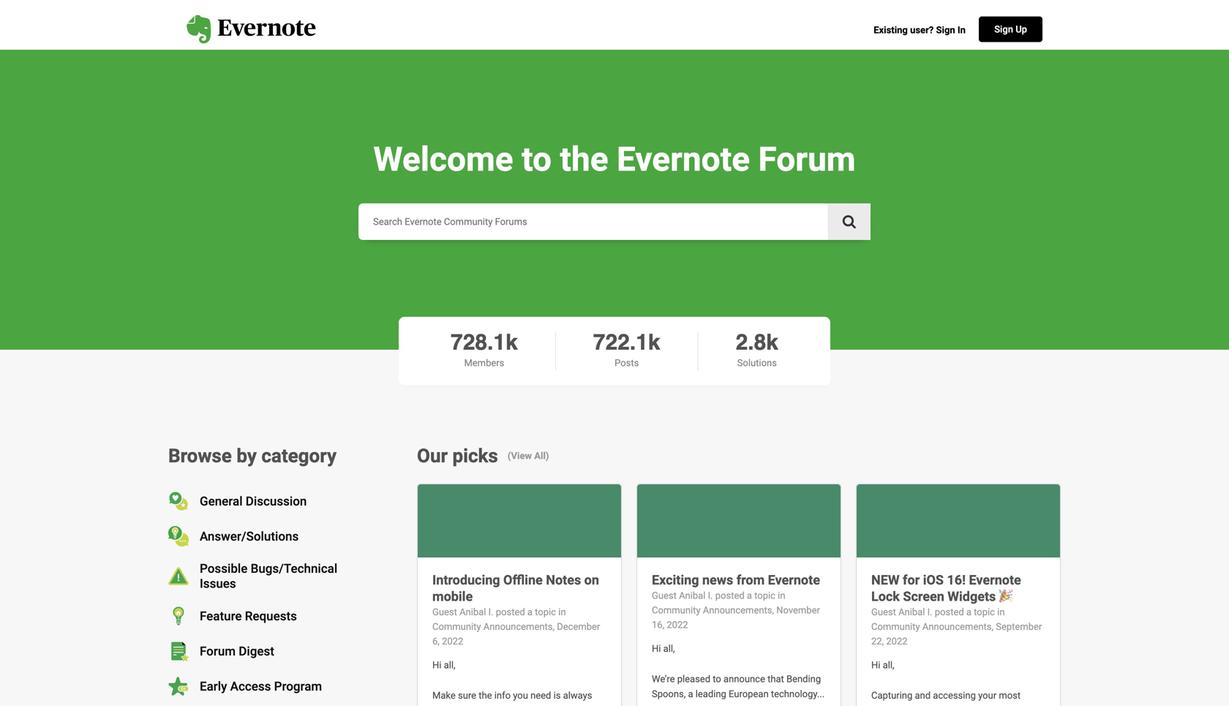 Task type: vqa. For each thing, say whether or not it's contained in the screenshot.
BASIC INFO
no



Task type: locate. For each thing, give the bounding box(es) containing it.
posted up september 22, 2022
[[935, 607, 964, 618]]

1 horizontal spatial in
[[778, 590, 785, 601]]

1 horizontal spatial community
[[652, 605, 701, 616]]

2 horizontal spatial ,
[[992, 621, 994, 632]]

anibal down the exciting
[[679, 590, 706, 601]]

community up 22,
[[871, 621, 920, 632]]

guest anibal i. posted a topic in community announcements , for news
[[652, 590, 785, 616]]

on
[[584, 573, 599, 588]]

0 horizontal spatial 2022
[[442, 636, 463, 647]]

in for on
[[558, 607, 566, 618]]

2 horizontal spatial guest
[[871, 607, 896, 618]]

hi all, down 22,
[[871, 659, 897, 670]]

hi all, down 6,
[[432, 659, 458, 670]]

0 horizontal spatial the
[[479, 690, 492, 701]]

2022
[[667, 619, 688, 630], [442, 636, 463, 647], [886, 636, 908, 647]]

1 horizontal spatial hi all,
[[652, 643, 677, 654]]

has
[[967, 705, 982, 706]]

program
[[274, 679, 322, 693]]

1 horizontal spatial announcements
[[703, 605, 772, 616]]

existing
[[874, 25, 908, 36]]

guest for introducing offline notes on mobile
[[432, 607, 457, 618]]

1 horizontal spatial to
[[713, 673, 721, 684]]

2 horizontal spatial hi all,
[[871, 659, 897, 670]]

announcements down the exciting news from evernote link
[[703, 605, 772, 616]]

the up the search evernote community forums search field
[[560, 140, 608, 179]]

guest anibal i. posted a topic in community announcements , down screen
[[871, 607, 1005, 632]]

community for new for ios 16! evernote lock screen widgets 🎉
[[871, 621, 920, 632]]

1 horizontal spatial i.
[[708, 590, 713, 601]]

,
[[772, 605, 774, 616], [553, 621, 555, 632], [992, 621, 994, 632]]

1 horizontal spatial hi
[[652, 643, 661, 654]]

sign up link
[[979, 16, 1043, 42]]

early access program link
[[200, 679, 322, 694]]

a down the from
[[747, 590, 752, 601]]

announcements for notes
[[483, 621, 553, 632]]

the
[[560, 140, 608, 179], [479, 690, 492, 701]]

1 horizontal spatial guest
[[652, 590, 677, 601]]

community announcements link down introducing offline notes on mobile link
[[432, 621, 553, 632]]

possible bugs/technical issues link
[[200, 561, 373, 591]]

anibal down screen
[[899, 607, 925, 618]]

0 horizontal spatial hi all,
[[432, 659, 458, 670]]

posted for offline
[[496, 607, 525, 618]]

0 horizontal spatial in
[[558, 607, 566, 618]]

a
[[747, 590, 752, 601], [527, 607, 533, 618], [966, 607, 972, 618], [688, 689, 693, 700]]

all, down 16,
[[663, 643, 675, 654]]

all,
[[663, 643, 675, 654], [444, 659, 456, 670], [883, 659, 895, 670]]

browse by category
[[168, 445, 337, 467]]

general discussion
[[200, 494, 307, 509]]

i. down news
[[708, 590, 713, 601]]

i.
[[708, 590, 713, 601], [488, 607, 494, 618], [927, 607, 933, 618]]

a down pleased
[[688, 689, 693, 700]]

1 horizontal spatial posted
[[715, 590, 745, 601]]

hi for exciting news from evernote
[[652, 643, 661, 654]]

capturing and accessing your most important information has never been...
[[871, 690, 1038, 706]]

posted up december 6, 2022
[[496, 607, 525, 618]]

0 vertical spatial the
[[560, 140, 608, 179]]

and
[[915, 690, 931, 701]]

topic down the from
[[755, 590, 776, 601]]

isn't.
[[544, 705, 564, 706]]

exciting news from evernote link
[[652, 573, 820, 588]]

i. up december 6, 2022
[[488, 607, 494, 618]]

2 horizontal spatial topic
[[974, 607, 995, 618]]

hi
[[652, 643, 661, 654], [432, 659, 442, 670], [871, 659, 881, 670]]

0 horizontal spatial posted
[[496, 607, 525, 618]]

anibal for introducing
[[460, 607, 486, 618]]

community announcements link down screen
[[871, 621, 992, 632]]

topic for ios
[[974, 607, 995, 618]]

the inside make sure the info you need is always available, even when wi-fi isn't. now...
[[479, 690, 492, 701]]

1 horizontal spatial 2022
[[667, 619, 688, 630]]

search image
[[843, 214, 856, 229]]

all, down 22,
[[883, 659, 895, 670]]

early
[[200, 679, 227, 693]]

0 vertical spatial to
[[522, 140, 552, 179]]

0 horizontal spatial to
[[522, 140, 552, 179]]

728.1k members
[[451, 329, 518, 368]]

1 horizontal spatial topic
[[755, 590, 776, 601]]

the for evernote
[[560, 140, 608, 179]]

answer/solutions link
[[200, 529, 299, 544]]

2.8k
[[736, 329, 779, 355]]

evernote
[[617, 140, 750, 179], [768, 573, 820, 588], [969, 573, 1021, 588]]

0 horizontal spatial anibal
[[460, 607, 486, 618]]

2 horizontal spatial hi
[[871, 659, 881, 670]]

0 horizontal spatial guest anibal i. posted a topic in community announcements ,
[[432, 607, 566, 632]]

september 22, 2022
[[871, 621, 1042, 647]]

your
[[978, 690, 997, 701]]

mobile
[[432, 589, 473, 605]]

2022 inside september 22, 2022
[[886, 636, 908, 647]]

hi all, down 16,
[[652, 643, 677, 654]]

community up 6,
[[432, 621, 481, 632]]

0 horizontal spatial guest
[[432, 607, 457, 618]]

all)
[[534, 450, 549, 461]]

announcements down introducing offline notes on mobile
[[483, 621, 553, 632]]

guest anibal i. posted a topic in community announcements ,
[[652, 590, 785, 616], [432, 607, 566, 632], [871, 607, 1005, 632]]

discussion
[[246, 494, 307, 509]]

evernote for from
[[768, 573, 820, 588]]

european
[[729, 689, 769, 700]]

make
[[432, 690, 456, 701]]

in up november
[[778, 590, 785, 601]]

2022 for exciting news from evernote
[[667, 619, 688, 630]]

guest down mobile
[[432, 607, 457, 618]]

posted for news
[[715, 590, 745, 601]]

existing user? sign in
[[874, 25, 966, 36]]

for
[[903, 573, 920, 588]]

0 horizontal spatial ,
[[553, 621, 555, 632]]

december
[[557, 621, 600, 632]]

guest anibal i. posted a topic in community announcements , for offline
[[432, 607, 566, 632]]

2 horizontal spatial in
[[997, 607, 1005, 618]]

december 6, 2022
[[432, 621, 600, 647]]

2 horizontal spatial posted
[[935, 607, 964, 618]]

offline
[[503, 573, 543, 588]]

0 horizontal spatial announcements
[[483, 621, 553, 632]]

bugs/technical
[[251, 561, 337, 576]]

2022 right 16,
[[667, 619, 688, 630]]

2022 inside november 16, 2022
[[667, 619, 688, 630]]

(view
[[508, 450, 532, 461]]

hi down 16,
[[652, 643, 661, 654]]

0 horizontal spatial i.
[[488, 607, 494, 618]]

anibal down mobile
[[460, 607, 486, 618]]

announcements down the widgets at the right bottom
[[922, 621, 992, 632]]

1 horizontal spatial guest anibal i. posted a topic in community announcements ,
[[652, 590, 785, 616]]

2022 right 6,
[[442, 636, 463, 647]]

hi all, for exciting news from evernote
[[652, 643, 677, 654]]

evernote for the
[[617, 140, 750, 179]]

2 horizontal spatial 2022
[[886, 636, 908, 647]]

all, for new for ios 16! evernote lock screen widgets 🎉
[[883, 659, 895, 670]]

2 horizontal spatial community
[[871, 621, 920, 632]]

hi down 6,
[[432, 659, 442, 670]]

introducing
[[432, 573, 500, 588]]

lock
[[871, 589, 900, 605]]

hi for introducing offline notes on mobile
[[432, 659, 442, 670]]

the for info
[[479, 690, 492, 701]]

1 horizontal spatial the
[[560, 140, 608, 179]]

a down the widgets at the right bottom
[[966, 607, 972, 618]]

accessing
[[933, 690, 976, 701]]

posted down the exciting news from evernote link
[[715, 590, 745, 601]]

0 horizontal spatial all,
[[444, 659, 456, 670]]

all, up "make"
[[444, 659, 456, 670]]

general discussion link
[[200, 494, 307, 509]]

guest down lock
[[871, 607, 896, 618]]

by
[[237, 445, 257, 467]]

fi
[[535, 705, 542, 706]]

guest down the exciting
[[652, 590, 677, 601]]

community announcements link for news
[[652, 605, 772, 616]]

2 horizontal spatial community announcements link
[[871, 621, 992, 632]]

community announcements link down news
[[652, 605, 772, 616]]

(view all)
[[508, 450, 549, 461]]

0 horizontal spatial topic
[[535, 607, 556, 618]]

, left september
[[992, 621, 994, 632]]

leading
[[696, 689, 726, 700]]

, left november
[[772, 605, 774, 616]]

exciting news from evernote
[[652, 573, 820, 588]]

1 vertical spatial the
[[479, 690, 492, 701]]

announcements for from
[[703, 605, 772, 616]]

guest for exciting news from evernote
[[652, 590, 677, 601]]

2 horizontal spatial i.
[[927, 607, 933, 618]]

16!
[[947, 573, 966, 588]]

2 horizontal spatial anibal
[[899, 607, 925, 618]]

solutions
[[737, 357, 777, 368]]

, for evernote
[[772, 605, 774, 616]]

0 horizontal spatial community announcements link
[[432, 621, 553, 632]]

guest anibal i. posted a topic in community announcements , down introducing offline notes on mobile link
[[432, 607, 566, 632]]

guest anibal i. posted a topic in community announcements , down news
[[652, 590, 785, 616]]

i. down screen
[[927, 607, 933, 618]]

6,
[[432, 636, 440, 647]]

1 horizontal spatial evernote
[[768, 573, 820, 588]]

up
[[1016, 24, 1027, 35]]

0 vertical spatial forum
[[758, 140, 856, 179]]

0 horizontal spatial community
[[432, 621, 481, 632]]

make sure the info you need is always available, even when wi-fi isn't. now...
[[432, 690, 593, 706]]

1 vertical spatial forum
[[200, 644, 236, 658]]

in down 🎉
[[997, 607, 1005, 618]]

forum digest link
[[200, 644, 274, 659]]

2 horizontal spatial all,
[[883, 659, 895, 670]]

news
[[702, 573, 733, 588]]

i. for offline
[[488, 607, 494, 618]]

community announcements link
[[652, 605, 772, 616], [432, 621, 553, 632], [871, 621, 992, 632]]

screen
[[903, 589, 944, 605]]

sign left in
[[936, 25, 955, 36]]

a up december 6, 2022
[[527, 607, 533, 618]]

topic for notes
[[535, 607, 556, 618]]

, left "december"
[[553, 621, 555, 632]]

2 horizontal spatial announcements
[[922, 621, 992, 632]]

topic down the widgets at the right bottom
[[974, 607, 995, 618]]

0 horizontal spatial hi
[[432, 659, 442, 670]]

2 horizontal spatial evernote
[[969, 573, 1021, 588]]

topic for from
[[755, 590, 776, 601]]

early access program
[[200, 679, 322, 693]]

topic up december 6, 2022
[[535, 607, 556, 618]]

1 horizontal spatial ,
[[772, 605, 774, 616]]

community up 16,
[[652, 605, 701, 616]]

2022 for new for ios 16! evernote lock screen widgets 🎉
[[886, 636, 908, 647]]

2 horizontal spatial guest anibal i. posted a topic in community announcements ,
[[871, 607, 1005, 632]]

guest anibal i. posted a topic in community announcements , for for
[[871, 607, 1005, 632]]

1 horizontal spatial anibal
[[679, 590, 706, 601]]

2022 inside december 6, 2022
[[442, 636, 463, 647]]

to inside 'we're pleased to announce that bending spoons, a leading european technology...'
[[713, 673, 721, 684]]

sign left up
[[995, 24, 1013, 35]]

hi down 22,
[[871, 659, 881, 670]]

community
[[652, 605, 701, 616], [432, 621, 481, 632], [871, 621, 920, 632]]

november
[[776, 605, 820, 616]]

2022 right 22,
[[886, 636, 908, 647]]

the up even on the left bottom of the page
[[479, 690, 492, 701]]

1 horizontal spatial community announcements link
[[652, 605, 772, 616]]

0 horizontal spatial evernote
[[617, 140, 750, 179]]

1 vertical spatial to
[[713, 673, 721, 684]]

a for notes
[[527, 607, 533, 618]]

in up "december"
[[558, 607, 566, 618]]

feature requests
[[200, 609, 297, 623]]

guest for new for ios 16! evernote lock screen widgets 🎉
[[871, 607, 896, 618]]

0 horizontal spatial sign
[[936, 25, 955, 36]]

1 horizontal spatial all,
[[663, 643, 675, 654]]

i. for news
[[708, 590, 713, 601]]

evernote user forum image
[[187, 15, 316, 44]]

our
[[417, 445, 448, 467]]



Task type: describe. For each thing, give the bounding box(es) containing it.
we're
[[652, 673, 675, 684]]

, for on
[[553, 621, 555, 632]]

forum digest
[[200, 644, 274, 658]]

available,
[[432, 705, 472, 706]]

a inside 'we're pleased to announce that bending spoons, a leading european technology...'
[[688, 689, 693, 700]]

always
[[563, 690, 592, 701]]

is
[[554, 690, 561, 701]]

community for exciting news from evernote
[[652, 605, 701, 616]]

never
[[984, 705, 1007, 706]]

(view all) link
[[508, 450, 549, 462]]

most
[[999, 690, 1021, 701]]

posts
[[615, 357, 639, 368]]

sure
[[458, 690, 476, 701]]

bending
[[787, 673, 821, 684]]

in for evernote
[[778, 590, 785, 601]]

issues
[[200, 576, 236, 591]]

category
[[261, 445, 337, 467]]

possible bugs/technical issues
[[200, 561, 337, 591]]

new
[[871, 573, 900, 588]]

feature requests link
[[200, 609, 297, 624]]

16,
[[652, 619, 664, 630]]

evernote inside new for ios 16! evernote lock screen widgets 🎉
[[969, 573, 1021, 588]]

september
[[996, 621, 1042, 632]]

722.1k posts
[[593, 329, 660, 368]]

all, for exciting news from evernote
[[663, 643, 675, 654]]

technology...
[[771, 689, 825, 700]]

that
[[768, 673, 784, 684]]

now...
[[566, 705, 593, 706]]

posted for for
[[935, 607, 964, 618]]

in
[[958, 25, 966, 36]]

0 horizontal spatial forum
[[200, 644, 236, 658]]

members
[[464, 357, 504, 368]]

info
[[494, 690, 511, 701]]

information
[[915, 705, 964, 706]]

new for ios 16! evernote lock screen widgets 🎉
[[871, 573, 1021, 605]]

exciting
[[652, 573, 699, 588]]

a for ios
[[966, 607, 972, 618]]

hi all, for introducing offline notes on mobile
[[432, 659, 458, 670]]

need
[[531, 690, 551, 701]]

all, for introducing offline notes on mobile
[[444, 659, 456, 670]]

important
[[871, 705, 913, 706]]

even
[[474, 705, 494, 706]]

we're pleased to announce that bending spoons, a leading european technology...
[[652, 673, 825, 700]]

community announcements link for offline
[[432, 621, 553, 632]]

2022 for introducing offline notes on mobile
[[442, 636, 463, 647]]

i. for for
[[927, 607, 933, 618]]

feature
[[200, 609, 242, 623]]

capturing
[[871, 690, 913, 701]]

requests
[[245, 609, 297, 623]]

22,
[[871, 636, 884, 647]]

in for 16!
[[997, 607, 1005, 618]]

general
[[200, 494, 243, 509]]

picks
[[453, 445, 498, 467]]

welcome
[[373, 140, 513, 179]]

sign up
[[995, 24, 1027, 35]]

hi all, for new for ios 16! evernote lock screen widgets 🎉
[[871, 659, 897, 670]]

from
[[737, 573, 765, 588]]

introducing offline notes on mobile
[[432, 573, 599, 605]]

community for introducing offline notes on mobile
[[432, 621, 481, 632]]

2.8k solutions
[[736, 329, 779, 368]]

a for from
[[747, 590, 752, 601]]

existing user? sign in link
[[874, 25, 966, 36]]

1 horizontal spatial sign
[[995, 24, 1013, 35]]

november 16, 2022
[[652, 605, 820, 630]]

answer/solutions
[[200, 529, 299, 544]]

722.1k
[[593, 329, 660, 355]]

our picks
[[417, 445, 498, 467]]

, for 16!
[[992, 621, 994, 632]]

access
[[230, 679, 271, 693]]

1 horizontal spatial forum
[[758, 140, 856, 179]]

possible
[[200, 561, 248, 576]]

widgets
[[948, 589, 996, 605]]

announce
[[724, 673, 765, 684]]

announcements for ios
[[922, 621, 992, 632]]

wi-
[[521, 705, 535, 706]]

community announcements link for for
[[871, 621, 992, 632]]

spoons,
[[652, 689, 686, 700]]

Search Evernote Community Forums search field
[[359, 203, 871, 240]]

🎉
[[999, 589, 1012, 605]]

welcome to the evernote forum
[[373, 140, 856, 179]]

anibal for new
[[899, 607, 925, 618]]

introducing offline notes on mobile link
[[432, 573, 599, 605]]

digest
[[239, 644, 274, 658]]

user?
[[910, 25, 934, 36]]

728.1k
[[451, 329, 518, 355]]

hi for new for ios 16! evernote lock screen widgets 🎉
[[871, 659, 881, 670]]

browse
[[168, 445, 232, 467]]

been...
[[1010, 705, 1038, 706]]

anibal for exciting
[[679, 590, 706, 601]]

ios
[[923, 573, 944, 588]]



